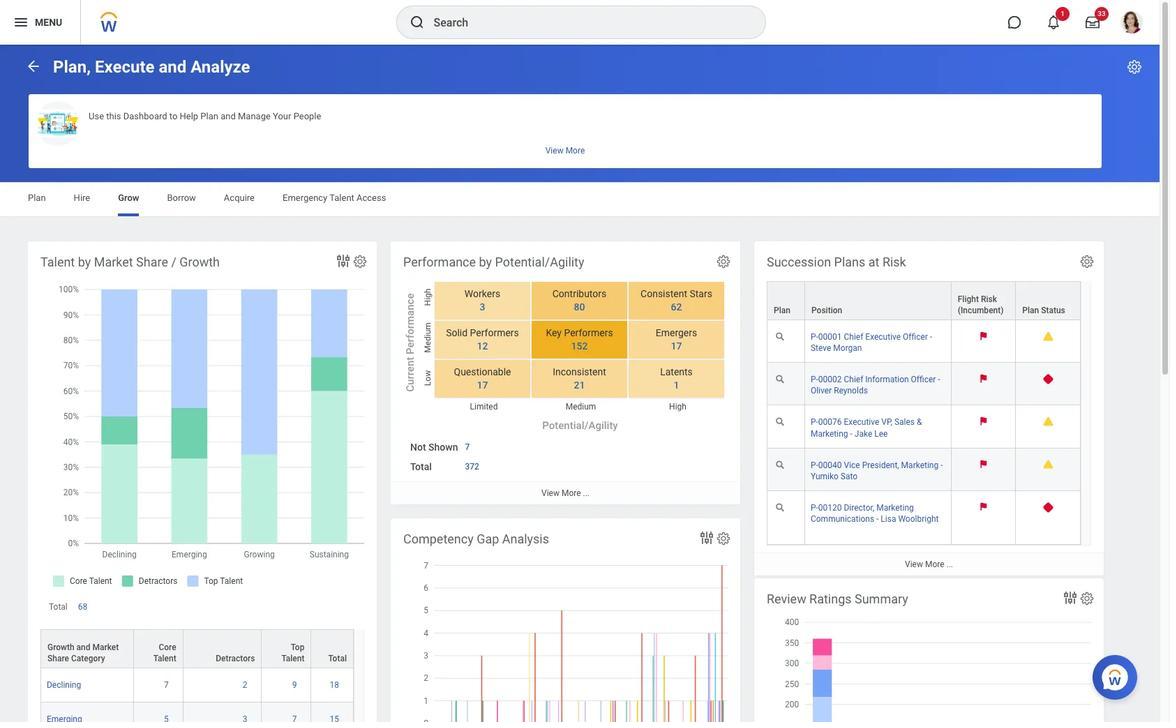 Task type: locate. For each thing, give the bounding box(es) containing it.
1 button
[[1038, 7, 1070, 38], [665, 379, 681, 392]]

0 horizontal spatial 1 button
[[665, 379, 681, 392]]

use this dashboard to help plan and manage your people button
[[29, 94, 1102, 168]]

p- up yumiko
[[811, 460, 818, 470]]

17 inside 'questionable 17'
[[477, 380, 488, 391]]

1 vertical spatial officer
[[911, 375, 936, 385]]

row containing growth and market share category
[[40, 630, 354, 669]]

view inside succession plans at risk element
[[905, 560, 923, 569]]

use
[[89, 111, 104, 121]]

p- inside p-00001 chief executive officer - steve morgan
[[811, 332, 818, 342]]

21
[[574, 380, 585, 391]]

0 vertical spatial executive
[[865, 332, 901, 342]]

7 down core talent
[[164, 680, 169, 690]]

1 horizontal spatial ...
[[946, 560, 953, 569]]

1 right notifications large image
[[1061, 10, 1065, 17]]

1 horizontal spatial medium
[[566, 402, 596, 412]]

80 button
[[566, 301, 587, 314]]

0 horizontal spatial 7
[[164, 680, 169, 690]]

p-00040 vice president, marketing - yumiko sato row
[[767, 448, 1081, 491]]

review ratings summary element
[[754, 578, 1104, 722]]

growth up category
[[47, 643, 74, 653]]

- inside p-00002 chief information officer - oliver reynolds
[[938, 375, 940, 385]]

0 horizontal spatial view more ... link
[[391, 481, 740, 504]]

growth and market share category button
[[41, 630, 133, 668]]

1 performance from the top
[[403, 255, 476, 269]]

executive down position popup button
[[865, 332, 901, 342]]

0 horizontal spatial view more ...
[[541, 488, 590, 498]]

officer inside p-00002 chief information officer - oliver reynolds
[[911, 375, 936, 385]]

0 vertical spatial 1
[[1061, 10, 1065, 17]]

talent by market share / growth element
[[28, 241, 377, 722]]

1 horizontal spatial share
[[136, 255, 168, 269]]

solid
[[446, 327, 468, 339]]

1 vertical spatial performance
[[404, 293, 416, 355]]

total inside popup button
[[328, 654, 347, 664]]

growth
[[180, 255, 220, 269], [47, 643, 74, 653]]

not
[[410, 442, 426, 453]]

1 vertical spatial total
[[49, 602, 68, 612]]

0 horizontal spatial medium
[[423, 323, 433, 353]]

1 button left inbox large icon
[[1038, 7, 1070, 38]]

1 horizontal spatial view more ...
[[905, 560, 953, 569]]

view more ... inside succession plans at risk element
[[905, 560, 953, 569]]

potential/agility
[[495, 255, 584, 269], [542, 420, 618, 432]]

0 horizontal spatial total
[[49, 602, 68, 612]]

contributors 80
[[552, 288, 607, 313]]

officer for executive
[[903, 332, 928, 342]]

performance up workers
[[403, 255, 476, 269]]

talent down top
[[281, 654, 305, 664]]

officer for information
[[911, 375, 936, 385]]

- inside p-00076 executive vp, sales & marketing - jake lee
[[850, 429, 853, 439]]

- left jake
[[850, 429, 853, 439]]

detractors button
[[183, 630, 261, 668]]

officer up p-00002 chief information officer - oliver reynolds row
[[903, 332, 928, 342]]

marketing inside p-00076 executive vp, sales & marketing - jake lee
[[811, 429, 848, 439]]

officer inside p-00001 chief executive officer - steve morgan
[[903, 332, 928, 342]]

- for p-00120 director, marketing communications - lisa woolbright
[[876, 514, 879, 524]]

share up declining link
[[47, 654, 69, 664]]

medium down 21
[[566, 402, 596, 412]]

- down p-00001 chief executive officer - steve morgan row
[[938, 375, 940, 385]]

high down latents 1
[[669, 402, 687, 412]]

17 button down questionable
[[469, 379, 490, 392]]

1 vertical spatial chief
[[844, 375, 863, 385]]

p- for 00001
[[811, 332, 818, 342]]

0 vertical spatial medium
[[423, 323, 433, 353]]

steve
[[811, 343, 831, 353]]

7 button down core talent
[[164, 680, 171, 691]]

- down p-00076 executive vp, sales & marketing - jake lee 'row'
[[941, 460, 943, 470]]

contributors
[[552, 288, 607, 300]]

risk right at
[[883, 255, 906, 269]]

latents
[[660, 367, 693, 378]]

2 vertical spatial total
[[328, 654, 347, 664]]

1 vertical spatial 17
[[477, 380, 488, 391]]

0 vertical spatial total
[[410, 461, 432, 472]]

- inside 'p-00040 vice president, marketing - yumiko sato'
[[941, 460, 943, 470]]

00002
[[818, 375, 842, 385]]

2 performance from the top
[[404, 293, 416, 355]]

by up workers
[[479, 255, 492, 269]]

questionable 17
[[454, 367, 511, 391]]

17 button down emergers
[[663, 340, 684, 353]]

1 horizontal spatial configure and view chart data image
[[1062, 590, 1079, 606]]

view inside "performance by potential/agility" element
[[541, 488, 560, 498]]

1 vertical spatial configure and view chart data image
[[1062, 590, 1079, 606]]

1 horizontal spatial 7 button
[[465, 442, 472, 453]]

0 vertical spatial and
[[159, 57, 186, 77]]

potential/agility up contributors
[[495, 255, 584, 269]]

view more ... down 'woolbright'
[[905, 560, 953, 569]]

core talent
[[153, 643, 176, 664]]

... inside "performance by potential/agility" element
[[583, 488, 590, 498]]

0 vertical spatial 7
[[465, 442, 470, 452]]

medium
[[423, 323, 433, 353], [566, 402, 596, 412]]

1 down latents at the bottom of page
[[674, 380, 679, 391]]

emergency
[[283, 193, 327, 203]]

372 button
[[465, 461, 481, 472]]

plan left status
[[1022, 306, 1039, 315]]

1 inside menu banner
[[1061, 10, 1065, 17]]

succession
[[767, 255, 831, 269]]

&
[[917, 418, 922, 427]]

1 vertical spatial risk
[[981, 295, 997, 304]]

p- up communications
[[811, 503, 818, 513]]

low
[[423, 371, 433, 386]]

0 horizontal spatial 7 button
[[164, 680, 171, 691]]

notifications large image
[[1047, 15, 1061, 29]]

risk up (incumbent)
[[981, 295, 997, 304]]

68 button
[[78, 602, 90, 613]]

configure competency gap analysis image
[[716, 531, 731, 546]]

0 vertical spatial configure and view chart data image
[[335, 253, 352, 269]]

0 vertical spatial growth
[[180, 255, 220, 269]]

market left /
[[94, 255, 133, 269]]

1 vertical spatial 7
[[164, 680, 169, 690]]

2 horizontal spatial and
[[221, 111, 236, 121]]

more inside succession plans at risk element
[[925, 560, 944, 569]]

33
[[1098, 10, 1106, 17]]

p- up oliver
[[811, 375, 818, 385]]

2 vertical spatial marketing
[[876, 503, 914, 513]]

1 vertical spatial marketing
[[901, 460, 939, 470]]

p-00002 chief information officer - oliver reynolds row
[[767, 363, 1081, 406]]

0 horizontal spatial and
[[76, 643, 90, 653]]

4 p- from the top
[[811, 460, 818, 470]]

p- inside 'p-00040 vice president, marketing - yumiko sato'
[[811, 460, 818, 470]]

1 vertical spatial ...
[[946, 560, 953, 569]]

high
[[423, 289, 433, 306], [669, 402, 687, 412]]

1 vertical spatial view more ...
[[905, 560, 953, 569]]

performers up "152"
[[564, 327, 613, 339]]

market
[[94, 255, 133, 269], [92, 643, 119, 653]]

p- inside p-00002 chief information officer - oliver reynolds
[[811, 375, 818, 385]]

marketing inside p-00120 director, marketing communications - lisa woolbright
[[876, 503, 914, 513]]

1 horizontal spatial view
[[905, 560, 923, 569]]

vp,
[[881, 418, 892, 427]]

inbox large image
[[1086, 15, 1100, 29]]

1 horizontal spatial performers
[[564, 327, 613, 339]]

/
[[171, 255, 176, 269]]

1 vertical spatial high
[[669, 402, 687, 412]]

plan button
[[768, 282, 804, 320]]

total left 68
[[49, 602, 68, 612]]

2
[[243, 680, 247, 690]]

row containing declining
[[40, 669, 354, 703]]

market up category
[[92, 643, 119, 653]]

marketing inside 'p-00040 vice president, marketing - yumiko sato'
[[901, 460, 939, 470]]

view more ... up analysis
[[541, 488, 590, 498]]

0 vertical spatial view
[[541, 488, 560, 498]]

chief for information
[[844, 375, 863, 385]]

0 horizontal spatial 1
[[674, 380, 679, 391]]

0 horizontal spatial 17 button
[[469, 379, 490, 392]]

p-00076 executive vp, sales & marketing - jake lee
[[811, 418, 922, 439]]

workers 3
[[465, 288, 500, 313]]

growth and market share category
[[47, 643, 119, 664]]

0 vertical spatial share
[[136, 255, 168, 269]]

0 horizontal spatial more
[[562, 488, 581, 498]]

3 p- from the top
[[811, 418, 818, 427]]

and left the manage
[[221, 111, 236, 121]]

chief up morgan
[[844, 332, 863, 342]]

- up p-00002 chief information officer - oliver reynolds row
[[930, 332, 932, 342]]

executive inside p-00076 executive vp, sales & marketing - jake lee
[[844, 418, 879, 427]]

1 vertical spatial 17 button
[[469, 379, 490, 392]]

previous page image
[[25, 58, 42, 74]]

view more ... link up analysis
[[391, 481, 740, 504]]

1 horizontal spatial view more ... link
[[754, 553, 1104, 576]]

medium for high
[[423, 323, 433, 353]]

0 horizontal spatial configure and view chart data image
[[335, 253, 352, 269]]

this
[[106, 111, 121, 121]]

1 horizontal spatial and
[[159, 57, 186, 77]]

position button
[[805, 282, 951, 320]]

1 vertical spatial 1
[[674, 380, 679, 391]]

62 button
[[663, 301, 684, 314]]

1 by from the left
[[78, 255, 91, 269]]

chief inside p-00002 chief information officer - oliver reynolds
[[844, 375, 863, 385]]

0 horizontal spatial view
[[541, 488, 560, 498]]

1 vertical spatial view
[[905, 560, 923, 569]]

more for performance by potential/agility
[[562, 488, 581, 498]]

0 vertical spatial 17
[[671, 341, 682, 352]]

lisa
[[881, 514, 896, 524]]

0 horizontal spatial risk
[[883, 255, 906, 269]]

7
[[465, 442, 470, 452], [164, 680, 169, 690]]

1
[[1061, 10, 1065, 17], [674, 380, 679, 391]]

performance left solid at the left
[[404, 293, 416, 355]]

total inside "performance by potential/agility" element
[[410, 461, 432, 472]]

0 horizontal spatial share
[[47, 654, 69, 664]]

potential/agility down "21" button
[[542, 420, 618, 432]]

competency
[[403, 532, 474, 546]]

0 vertical spatial chief
[[844, 332, 863, 342]]

p-00120 director, marketing communications - lisa woolbright link
[[811, 500, 939, 524]]

total for 68
[[49, 602, 68, 612]]

2 chief from the top
[[844, 375, 863, 385]]

1 horizontal spatial 17
[[671, 341, 682, 352]]

1 vertical spatial and
[[221, 111, 236, 121]]

total down not
[[410, 461, 432, 472]]

17 down emergers
[[671, 341, 682, 352]]

... for succession plans at risk
[[946, 560, 953, 569]]

2 by from the left
[[479, 255, 492, 269]]

0 vertical spatial view more ... link
[[391, 481, 740, 504]]

21 button
[[566, 379, 587, 392]]

view more ... inside "performance by potential/agility" element
[[541, 488, 590, 498]]

declining
[[47, 680, 81, 690]]

sato
[[841, 471, 858, 481]]

1 horizontal spatial high
[[669, 402, 687, 412]]

152
[[571, 341, 588, 352]]

to
[[169, 111, 177, 121]]

use this dashboard to help plan and manage your people
[[89, 111, 321, 121]]

0 vertical spatial high
[[423, 289, 433, 306]]

p- for 00040
[[811, 460, 818, 470]]

17 inside emergers 17
[[671, 341, 682, 352]]

17
[[671, 341, 682, 352], [477, 380, 488, 391]]

share left /
[[136, 255, 168, 269]]

0 horizontal spatial ...
[[583, 488, 590, 498]]

chief for executive
[[844, 332, 863, 342]]

marketing up lisa
[[876, 503, 914, 513]]

manage
[[238, 111, 271, 121]]

analyze
[[191, 57, 250, 77]]

performers inside solid performers 12
[[470, 327, 519, 339]]

configure and view chart data image inside talent by market share / growth element
[[335, 253, 352, 269]]

high right current performance
[[423, 289, 433, 306]]

configure succession plans at risk image
[[1079, 254, 1095, 269]]

chief inside p-00001 chief executive officer - steve morgan
[[844, 332, 863, 342]]

1 horizontal spatial 7
[[465, 442, 470, 452]]

p- for 00120
[[811, 503, 818, 513]]

configure performance by potential/agility image
[[716, 254, 731, 269]]

7 button up 372
[[465, 442, 472, 453]]

5 p- from the top
[[811, 503, 818, 513]]

total for 372
[[410, 461, 432, 472]]

succession plans at risk element
[[754, 241, 1104, 576]]

0 vertical spatial officer
[[903, 332, 928, 342]]

reynolds
[[834, 386, 868, 396]]

by
[[78, 255, 91, 269], [479, 255, 492, 269]]

medium right current performance
[[423, 323, 433, 353]]

2 horizontal spatial total
[[410, 461, 432, 472]]

- inside p-00120 director, marketing communications - lisa woolbright
[[876, 514, 879, 524]]

lee
[[874, 429, 888, 439]]

view down 'woolbright'
[[905, 560, 923, 569]]

2 performers from the left
[[564, 327, 613, 339]]

tab list containing plan
[[14, 183, 1146, 216]]

0 horizontal spatial by
[[78, 255, 91, 269]]

plan inside button
[[201, 111, 218, 121]]

1 vertical spatial executive
[[844, 418, 879, 427]]

row
[[767, 281, 1081, 320], [40, 630, 354, 669], [40, 669, 354, 703], [40, 703, 354, 722]]

executive
[[865, 332, 901, 342], [844, 418, 879, 427]]

top
[[291, 643, 305, 653]]

view more ... link down 'woolbright'
[[754, 553, 1104, 576]]

1 horizontal spatial more
[[925, 560, 944, 569]]

configure and view chart data image for talent by market share / growth
[[335, 253, 352, 269]]

and up category
[[76, 643, 90, 653]]

performers up the 12 on the left top of page
[[470, 327, 519, 339]]

... inside succession plans at risk element
[[946, 560, 953, 569]]

more inside "performance by potential/agility" element
[[562, 488, 581, 498]]

search image
[[409, 14, 425, 31]]

0 horizontal spatial 17
[[477, 380, 488, 391]]

total up 18 button
[[328, 654, 347, 664]]

0 horizontal spatial high
[[423, 289, 433, 306]]

and left analyze
[[159, 57, 186, 77]]

1 performers from the left
[[470, 327, 519, 339]]

p- inside p-00120 director, marketing communications - lisa woolbright
[[811, 503, 818, 513]]

1 button down latents at the bottom of page
[[665, 379, 681, 392]]

1 vertical spatial share
[[47, 654, 69, 664]]

2 p- from the top
[[811, 375, 818, 385]]

plan, execute and analyze main content
[[0, 45, 1160, 722]]

2 vertical spatial and
[[76, 643, 90, 653]]

market inside growth and market share category
[[92, 643, 119, 653]]

view
[[541, 488, 560, 498], [905, 560, 923, 569]]

0 vertical spatial view more ...
[[541, 488, 590, 498]]

share inside growth and market share category
[[47, 654, 69, 664]]

0 vertical spatial ...
[[583, 488, 590, 498]]

1 vertical spatial growth
[[47, 643, 74, 653]]

chief
[[844, 332, 863, 342], [844, 375, 863, 385]]

00076
[[818, 418, 842, 427]]

9
[[292, 680, 297, 690]]

17 down questionable
[[477, 380, 488, 391]]

view for succession plans at risk
[[905, 560, 923, 569]]

officer right information
[[911, 375, 936, 385]]

0 vertical spatial 1 button
[[1038, 7, 1070, 38]]

1 vertical spatial market
[[92, 643, 119, 653]]

executive up jake
[[844, 418, 879, 427]]

00040
[[818, 460, 842, 470]]

- left lisa
[[876, 514, 879, 524]]

0 vertical spatial 7 button
[[465, 442, 472, 453]]

performance
[[403, 255, 476, 269], [404, 293, 416, 355]]

access
[[357, 193, 386, 203]]

p- up steve
[[811, 332, 818, 342]]

0 vertical spatial more
[[562, 488, 581, 498]]

17 for emergers 17
[[671, 341, 682, 352]]

p- down oliver
[[811, 418, 818, 427]]

marketing down p-00076 executive vp, sales & marketing - jake lee 'row'
[[901, 460, 939, 470]]

view more ... link for succession plans at risk
[[754, 553, 1104, 576]]

performers inside key performers 152
[[564, 327, 613, 339]]

chief up reynolds
[[844, 375, 863, 385]]

1 horizontal spatial 17 button
[[663, 340, 684, 353]]

talent left access
[[329, 193, 354, 203]]

1 vertical spatial medium
[[566, 402, 596, 412]]

marketing down 00076
[[811, 429, 848, 439]]

talent down the core at the left bottom of page
[[153, 654, 176, 664]]

0 vertical spatial risk
[[883, 255, 906, 269]]

0 vertical spatial performance
[[403, 255, 476, 269]]

p-00076 executive vp, sales & marketing - jake lee link
[[811, 415, 922, 439]]

0 vertical spatial 17 button
[[663, 340, 684, 353]]

configure and view chart data image
[[335, 253, 352, 269], [1062, 590, 1079, 606]]

18 button
[[330, 680, 341, 691]]

1 vertical spatial potential/agility
[[542, 420, 618, 432]]

gap
[[477, 532, 499, 546]]

1 chief from the top
[[844, 332, 863, 342]]

0 horizontal spatial growth
[[47, 643, 74, 653]]

review ratings summary
[[767, 592, 908, 606]]

p- inside p-00076 executive vp, sales & marketing - jake lee
[[811, 418, 818, 427]]

p-00001 chief executive officer - steve morgan row
[[767, 320, 1081, 363]]

tab list
[[14, 183, 1146, 216]]

17 button
[[663, 340, 684, 353], [469, 379, 490, 392]]

0 horizontal spatial performers
[[470, 327, 519, 339]]

1 horizontal spatial 1
[[1061, 10, 1065, 17]]

growth right /
[[180, 255, 220, 269]]

1 p- from the top
[[811, 332, 818, 342]]

configure and view chart data image left "configure review ratings summary" image on the right
[[1062, 590, 1079, 606]]

configure and view chart data image left the configure talent by market share / growth icon at the left of page
[[335, 253, 352, 269]]

configure review ratings summary image
[[1079, 591, 1095, 606]]

plan right help
[[201, 111, 218, 121]]

talent down the hire
[[40, 255, 75, 269]]

0 vertical spatial marketing
[[811, 429, 848, 439]]

7 up 372
[[465, 442, 470, 452]]

1 horizontal spatial by
[[479, 255, 492, 269]]

by down the hire
[[78, 255, 91, 269]]

view more ... for performance by potential/agility
[[541, 488, 590, 498]]

1 vertical spatial more
[[925, 560, 944, 569]]

0 vertical spatial market
[[94, 255, 133, 269]]

1 horizontal spatial total
[[328, 654, 347, 664]]

core talent button
[[134, 630, 183, 668]]

view up analysis
[[541, 488, 560, 498]]

1 vertical spatial view more ... link
[[754, 553, 1104, 576]]

growth inside growth and market share category
[[47, 643, 74, 653]]

1 horizontal spatial risk
[[981, 295, 997, 304]]

- inside p-00001 chief executive officer - steve morgan
[[930, 332, 932, 342]]

talent
[[329, 193, 354, 203], [40, 255, 75, 269], [153, 654, 176, 664], [281, 654, 305, 664]]

talent for emergency talent access
[[329, 193, 354, 203]]

performance by potential/agility element
[[391, 241, 740, 504]]

emergers
[[656, 327, 697, 339]]



Task type: describe. For each thing, give the bounding box(es) containing it.
menu
[[35, 16, 62, 28]]

p-00001 chief executive officer - steve morgan link
[[811, 329, 932, 353]]

p-00040 vice president, marketing - yumiko sato link
[[811, 457, 943, 481]]

0 vertical spatial potential/agility
[[495, 255, 584, 269]]

plan, execute and analyze
[[53, 57, 250, 77]]

p- for 00002
[[811, 375, 818, 385]]

configure this page image
[[1126, 59, 1143, 75]]

jake
[[855, 429, 872, 439]]

sales
[[894, 418, 915, 427]]

competency gap analysis
[[403, 532, 549, 546]]

00120
[[818, 503, 842, 513]]

position
[[811, 306, 842, 315]]

plan left the hire
[[28, 193, 46, 203]]

limited
[[470, 402, 498, 412]]

flight
[[958, 295, 979, 304]]

talent for core talent
[[153, 654, 176, 664]]

justify image
[[13, 14, 29, 31]]

executive inside p-00001 chief executive officer - steve morgan
[[865, 332, 901, 342]]

market for and
[[92, 643, 119, 653]]

profile logan mcneil image
[[1121, 11, 1143, 36]]

competency gap analysis element
[[391, 518, 740, 722]]

tab list inside plan, execute and analyze main content
[[14, 183, 1146, 216]]

acquire
[[224, 193, 255, 203]]

people
[[293, 111, 321, 121]]

12 button
[[469, 340, 490, 353]]

performers for 12
[[470, 327, 519, 339]]

consistent stars 62
[[641, 288, 712, 313]]

p-00001 chief executive officer - steve morgan
[[811, 332, 932, 353]]

flight risk (incumbent)
[[958, 295, 1004, 315]]

shown
[[428, 442, 458, 453]]

12
[[477, 341, 488, 352]]

plan,
[[53, 57, 91, 77]]

grow
[[118, 193, 139, 203]]

and inside growth and market share category
[[76, 643, 90, 653]]

plans
[[834, 255, 865, 269]]

risk inside flight risk (incumbent)
[[981, 295, 997, 304]]

share for /
[[136, 255, 168, 269]]

2 button
[[243, 680, 249, 691]]

current
[[404, 357, 416, 392]]

detractors
[[216, 654, 255, 664]]

1 horizontal spatial 1 button
[[1038, 7, 1070, 38]]

p-00002 chief information officer - oliver reynolds link
[[811, 372, 940, 396]]

solid performers 12
[[446, 327, 519, 352]]

dashboard
[[123, 111, 167, 121]]

- for p-00040 vice president, marketing - yumiko sato
[[941, 460, 943, 470]]

p-00076 executive vp, sales & marketing - jake lee row
[[767, 406, 1081, 448]]

status
[[1041, 306, 1065, 315]]

analysis
[[502, 532, 549, 546]]

execute
[[95, 57, 155, 77]]

communications
[[811, 514, 874, 524]]

9 button
[[292, 680, 299, 691]]

view for performance by potential/agility
[[541, 488, 560, 498]]

configure and view chart data image
[[698, 530, 715, 546]]

view more ... link for performance by potential/agility
[[391, 481, 740, 504]]

latents 1
[[660, 367, 693, 391]]

inconsistent 21
[[553, 367, 606, 391]]

morgan
[[833, 343, 862, 353]]

menu button
[[0, 0, 80, 45]]

by for potential/agility
[[479, 255, 492, 269]]

succession plans at risk
[[767, 255, 906, 269]]

hire
[[74, 193, 90, 203]]

17 button for questionable 17
[[469, 379, 490, 392]]

current performance
[[404, 293, 416, 392]]

1 horizontal spatial growth
[[180, 255, 220, 269]]

yumiko
[[811, 471, 839, 481]]

(incumbent)
[[958, 306, 1004, 315]]

director,
[[844, 503, 874, 513]]

view more ... for succession plans at risk
[[905, 560, 953, 569]]

- for p-00002 chief information officer - oliver reynolds
[[938, 375, 940, 385]]

row containing flight risk (incumbent)
[[767, 281, 1081, 320]]

... for performance by potential/agility
[[583, 488, 590, 498]]

3
[[480, 302, 485, 313]]

68
[[78, 602, 87, 612]]

emergency talent access
[[283, 193, 386, 203]]

inconsistent
[[553, 367, 606, 378]]

1 vertical spatial 7 button
[[164, 680, 171, 691]]

woolbright
[[898, 514, 939, 524]]

top talent button
[[262, 630, 311, 668]]

17 for questionable 17
[[477, 380, 488, 391]]

configure talent by market share / growth image
[[352, 254, 368, 269]]

62
[[671, 302, 682, 313]]

7 inside not shown 7
[[465, 442, 470, 452]]

share for category
[[47, 654, 69, 664]]

configure and view chart data image for review ratings summary
[[1062, 590, 1079, 606]]

talent by market share / growth
[[40, 255, 220, 269]]

00001
[[818, 332, 842, 342]]

152 button
[[563, 340, 590, 353]]

summary
[[855, 592, 908, 606]]

p-00120 director, marketing communications - lisa woolbright row
[[767, 491, 1081, 545]]

market for by
[[94, 255, 133, 269]]

17 button for emergers 17
[[663, 340, 684, 353]]

help
[[180, 111, 198, 121]]

Search Workday  search field
[[434, 7, 736, 38]]

- for p-00001 chief executive officer - steve morgan
[[930, 332, 932, 342]]

oliver
[[811, 386, 832, 396]]

p- for 00076
[[811, 418, 818, 427]]

7 inside 7 button
[[164, 680, 169, 690]]

review
[[767, 592, 806, 606]]

borrow
[[167, 193, 196, 203]]

by for market
[[78, 255, 91, 269]]

workers
[[465, 288, 500, 300]]

medium for limited
[[566, 402, 596, 412]]

declining link
[[47, 678, 81, 690]]

menu banner
[[0, 0, 1160, 45]]

1 vertical spatial 1 button
[[665, 379, 681, 392]]

category
[[71, 654, 105, 664]]

p-00120 director, marketing communications - lisa woolbright
[[811, 503, 939, 524]]

372
[[465, 462, 479, 472]]

1 inside latents 1
[[674, 380, 679, 391]]

performers for 152
[[564, 327, 613, 339]]

key performers 152
[[546, 327, 613, 352]]

more for succession plans at risk
[[925, 560, 944, 569]]

80
[[574, 302, 585, 313]]

and inside button
[[221, 111, 236, 121]]

plan status
[[1022, 306, 1065, 315]]

p-00040 vice president, marketing - yumiko sato
[[811, 460, 943, 481]]

your
[[273, 111, 291, 121]]

information
[[865, 375, 909, 385]]

questionable
[[454, 367, 511, 378]]

emergers 17
[[656, 327, 697, 352]]

plan left position
[[774, 306, 790, 315]]

talent for top talent
[[281, 654, 305, 664]]



Task type: vqa. For each thing, say whether or not it's contained in the screenshot.


